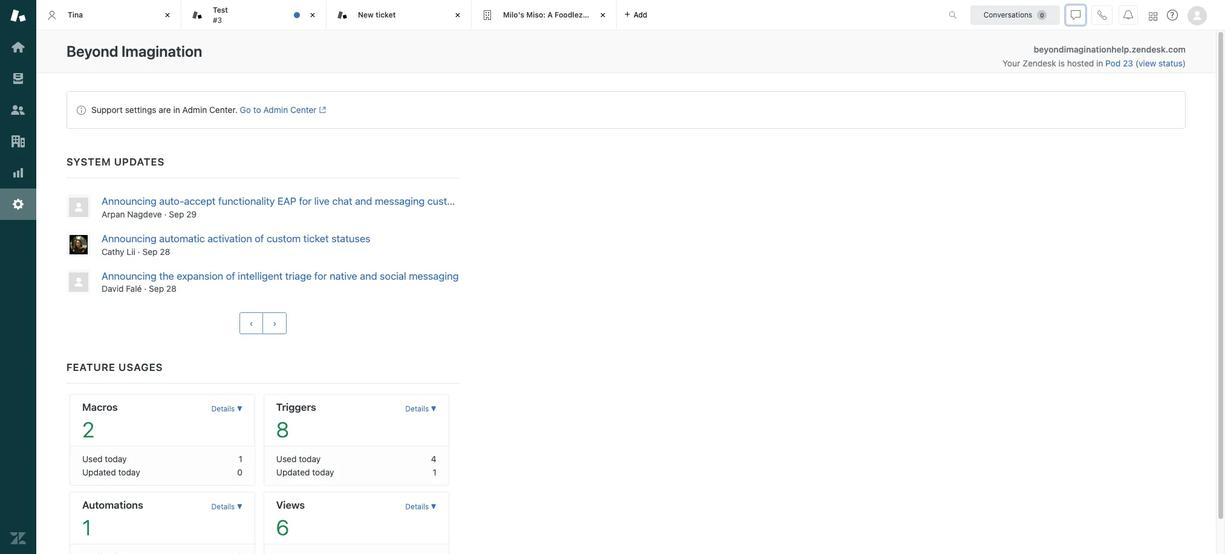 Task type: vqa. For each thing, say whether or not it's contained in the screenshot.
second Announcing
yes



Task type: describe. For each thing, give the bounding box(es) containing it.
status
[[1159, 58, 1183, 68]]

zendesk
[[1023, 58, 1056, 68]]

sep for automatic
[[142, 247, 158, 257]]

pod 23 link
[[1106, 58, 1136, 68]]

chat
[[332, 195, 352, 207]]

go
[[240, 105, 251, 115]]

‹
[[250, 319, 253, 329]]

automations 1
[[82, 500, 143, 540]]

1 admin from the left
[[182, 105, 207, 115]]

sep 29
[[169, 209, 197, 219]]

to
[[253, 105, 261, 115]]

1 vertical spatial messaging
[[409, 270, 459, 282]]

miso:
[[526, 10, 546, 19]]

intelligent
[[238, 270, 283, 282]]

support
[[91, 105, 123, 115]]

accept
[[184, 195, 216, 207]]

center.
[[209, 105, 238, 115]]

milo's
[[503, 10, 525, 19]]

lii
[[127, 247, 135, 257]]

support settings are in admin center.
[[91, 105, 238, 115]]

(
[[1136, 58, 1139, 68]]

announcing automatic activation of custom ticket statuses
[[102, 233, 371, 245]]

admin image
[[10, 197, 26, 212]]

updated for 2
[[82, 468, 116, 478]]

organizations image
[[10, 134, 26, 149]]

announcing the expansion of intelligent triage for native and social messaging
[[102, 270, 459, 282]]

sep 28 for the
[[149, 284, 177, 294]]

used today for 8
[[276, 454, 321, 465]]

tina tab
[[36, 0, 181, 30]]

of for intelligent
[[226, 270, 235, 282]]

1 vertical spatial ticket
[[303, 233, 329, 245]]

system
[[67, 156, 111, 168]]

david falé
[[102, 284, 142, 294]]

1 for updated today
[[433, 468, 437, 478]]

statuses
[[331, 233, 371, 245]]

activation
[[208, 233, 252, 245]]

center
[[290, 105, 317, 115]]

is
[[1059, 58, 1065, 68]]

live
[[314, 195, 330, 207]]

details for 6
[[405, 503, 429, 512]]

details ▼ for 1
[[211, 503, 243, 512]]

used for 8
[[276, 454, 297, 465]]

zendesk support image
[[10, 8, 26, 24]]

arpan nagdeve
[[102, 209, 162, 219]]

updates
[[114, 156, 165, 168]]

.zendesk.com
[[1129, 44, 1186, 54]]

28 for the
[[166, 284, 177, 294]]

6
[[276, 515, 289, 540]]

ticket inside tab
[[376, 10, 396, 19]]

automatic
[[159, 233, 205, 245]]

imagination
[[122, 42, 202, 60]]

milo's miso: a foodlez subsidiary tab
[[472, 0, 623, 30]]

status containing support settings are in admin center.
[[67, 91, 1186, 129]]

macros
[[82, 402, 118, 414]]

4
[[431, 454, 437, 465]]

▼ for 6
[[431, 503, 437, 512]]

foodlez
[[555, 10, 583, 19]]

view
[[1139, 58, 1157, 68]]

details for 8
[[405, 405, 429, 414]]

tab containing test
[[181, 0, 327, 30]]

the
[[159, 270, 174, 282]]

customers image
[[10, 102, 26, 118]]

8
[[276, 418, 289, 442]]

close image for new ticket
[[452, 9, 464, 21]]

settings
[[125, 105, 156, 115]]

of for custom
[[255, 233, 264, 245]]

get help image
[[1167, 10, 1178, 21]]

beyond imagination
[[67, 42, 202, 60]]

#3
[[213, 15, 222, 24]]

a
[[548, 10, 553, 19]]

tina
[[68, 10, 83, 19]]

tabs tab list
[[36, 0, 936, 30]]

get started image
[[10, 39, 26, 55]]

cathy
[[102, 247, 124, 257]]

and for native
[[360, 270, 377, 282]]

expansion
[[177, 270, 223, 282]]

pod
[[1106, 58, 1121, 68]]

0 vertical spatial for
[[299, 195, 312, 207]]

hosted
[[1067, 58, 1094, 68]]

updated today for 8
[[276, 468, 334, 478]]

details ▼ for 2
[[211, 405, 243, 414]]

your
[[1003, 58, 1020, 68]]

0
[[237, 468, 243, 478]]

2 close image from the left
[[307, 9, 319, 21]]

beyondimaginationhelp
[[1034, 44, 1129, 54]]

social
[[380, 270, 406, 282]]

announcing for announcing the expansion of intelligent triage for native and social messaging
[[102, 270, 157, 282]]

auto-
[[159, 195, 184, 207]]

subsidiary
[[585, 10, 623, 19]]

milo's miso: a foodlez subsidiary
[[503, 10, 623, 19]]

customers
[[427, 195, 476, 207]]

nagdeve
[[127, 209, 162, 219]]



Task type: locate. For each thing, give the bounding box(es) containing it.
notifications image
[[1124, 10, 1133, 20]]

beyond
[[67, 42, 118, 60]]

‹ button
[[239, 313, 263, 335]]

sep 28
[[142, 247, 170, 257], [149, 284, 177, 294]]

0 vertical spatial ticket
[[376, 10, 396, 19]]

zendesk products image
[[1149, 12, 1158, 20]]

2 vertical spatial 1
[[82, 515, 91, 540]]

automations
[[82, 500, 143, 512]]

details ▼ for 6
[[405, 503, 437, 512]]

)
[[1183, 58, 1186, 68]]

for
[[299, 195, 312, 207], [314, 270, 327, 282]]

macros 2
[[82, 402, 118, 442]]

0 vertical spatial and
[[355, 195, 372, 207]]

admin right to
[[263, 105, 288, 115]]

1 vertical spatial and
[[360, 270, 377, 282]]

zendesk image
[[10, 531, 26, 547]]

for left live in the left top of the page
[[299, 195, 312, 207]]

1 vertical spatial 1
[[433, 468, 437, 478]]

functionality
[[218, 195, 275, 207]]

updated today for 2
[[82, 468, 140, 478]]

announcing up lii
[[102, 233, 157, 245]]

go to admin center
[[240, 105, 317, 115]]

0 horizontal spatial of
[[226, 270, 235, 282]]

close image for tina
[[161, 9, 174, 21]]

1 for used today
[[239, 454, 243, 465]]

updated today
[[82, 468, 140, 478], [276, 468, 334, 478]]

2 admin from the left
[[263, 105, 288, 115]]

▼
[[237, 405, 243, 414], [431, 405, 437, 414], [237, 503, 243, 512], [431, 503, 437, 512]]

used down 2
[[82, 454, 103, 465]]

2 used from the left
[[276, 454, 297, 465]]

0 horizontal spatial for
[[299, 195, 312, 207]]

add
[[634, 10, 647, 19]]

used down "8"
[[276, 454, 297, 465]]

28 for automatic
[[160, 247, 170, 257]]

button displays agent's chat status as invisible. image
[[1071, 10, 1081, 20]]

messaging
[[375, 195, 425, 207], [409, 270, 459, 282]]

0 horizontal spatial close image
[[161, 9, 174, 21]]

▼ down 0
[[237, 503, 243, 512]]

feature
[[67, 362, 115, 374]]

in right are on the left top of page
[[173, 105, 180, 115]]

close image left milo's
[[452, 9, 464, 21]]

triggers
[[276, 402, 316, 414]]

tab
[[181, 0, 327, 30]]

cathy lii
[[102, 247, 135, 257]]

updated today up 'automations' on the bottom left of page
[[82, 468, 140, 478]]

1 updated today from the left
[[82, 468, 140, 478]]

0 horizontal spatial 1
[[82, 515, 91, 540]]

sep down auto-
[[169, 209, 184, 219]]

of
[[255, 233, 264, 245], [226, 270, 235, 282]]

sep 28 down the
[[149, 284, 177, 294]]

close image left new
[[307, 9, 319, 21]]

2 announcing from the top
[[102, 233, 157, 245]]

status
[[67, 91, 1186, 129]]

1 horizontal spatial 1
[[239, 454, 243, 465]]

0 horizontal spatial used
[[82, 454, 103, 465]]

eap
[[278, 195, 296, 207]]

2
[[82, 418, 94, 442]]

feature usages
[[67, 362, 163, 374]]

0 horizontal spatial used today
[[82, 454, 127, 465]]

ticket right the custom at the top of page
[[303, 233, 329, 245]]

in left pod
[[1097, 58, 1103, 68]]

sep right lii
[[142, 247, 158, 257]]

1 vertical spatial for
[[314, 270, 327, 282]]

updated up 'automations' on the bottom left of page
[[82, 468, 116, 478]]

for right triage
[[314, 270, 327, 282]]

1 close image from the left
[[161, 9, 174, 21]]

0 vertical spatial 1
[[239, 454, 243, 465]]

announcing up the arpan nagdeve
[[102, 195, 157, 207]]

close image inside new ticket tab
[[452, 9, 464, 21]]

custom
[[267, 233, 301, 245]]

used today for 2
[[82, 454, 127, 465]]

2 updated from the left
[[276, 468, 310, 478]]

conversations
[[984, 10, 1033, 19]]

view status link
[[1139, 58, 1183, 68]]

0 horizontal spatial ticket
[[303, 233, 329, 245]]

close image
[[161, 9, 174, 21], [307, 9, 319, 21], [452, 9, 464, 21]]

in inside beyondimaginationhelp .zendesk.com your zendesk is hosted in pod 23 ( view status )
[[1097, 58, 1103, 68]]

1 horizontal spatial used today
[[276, 454, 321, 465]]

of left "intelligent" at the left of page
[[226, 270, 235, 282]]

1 up 0
[[239, 454, 243, 465]]

0 vertical spatial announcing
[[102, 195, 157, 207]]

1 vertical spatial of
[[226, 270, 235, 282]]

2 used today from the left
[[276, 454, 321, 465]]

1 vertical spatial 28
[[166, 284, 177, 294]]

updated today up views
[[276, 468, 334, 478]]

main element
[[0, 0, 36, 555]]

1 announcing from the top
[[102, 195, 157, 207]]

details ▼ for 8
[[405, 405, 437, 414]]

used for 2
[[82, 454, 103, 465]]

close image inside tina tab
[[161, 9, 174, 21]]

sep for the
[[149, 284, 164, 294]]

system updates
[[67, 156, 165, 168]]

sep 28 right lii
[[142, 247, 170, 257]]

close image up the imagination
[[161, 9, 174, 21]]

0 horizontal spatial admin
[[182, 105, 207, 115]]

test
[[213, 5, 228, 15]]

2 vertical spatial sep
[[149, 284, 164, 294]]

(opens in a new tab) image
[[317, 107, 326, 114]]

ticket right new
[[376, 10, 396, 19]]

used today
[[82, 454, 127, 465], [276, 454, 321, 465]]

messaging left 'customers'
[[375, 195, 425, 207]]

28 down the
[[166, 284, 177, 294]]

and right chat
[[355, 195, 372, 207]]

usages
[[119, 362, 163, 374]]

sep down the
[[149, 284, 164, 294]]

0 vertical spatial in
[[1097, 58, 1103, 68]]

used
[[82, 454, 103, 465], [276, 454, 297, 465]]

2 updated today from the left
[[276, 468, 334, 478]]

triage
[[285, 270, 312, 282]]

updated
[[82, 468, 116, 478], [276, 468, 310, 478]]

new
[[358, 10, 374, 19]]

1 horizontal spatial close image
[[307, 9, 319, 21]]

and left social
[[360, 270, 377, 282]]

announcing auto-accept functionality eap for live chat and messaging customers
[[102, 195, 476, 207]]

1 used today from the left
[[82, 454, 127, 465]]

1 horizontal spatial in
[[1097, 58, 1103, 68]]

triggers 8
[[276, 402, 316, 442]]

sep for auto-
[[169, 209, 184, 219]]

29
[[186, 209, 197, 219]]

are
[[159, 105, 171, 115]]

2 vertical spatial announcing
[[102, 270, 157, 282]]

1 horizontal spatial used
[[276, 454, 297, 465]]

go to admin center link
[[240, 105, 326, 115]]

announcing for announcing auto-accept functionality eap for live chat and messaging customers
[[102, 195, 157, 207]]

details for 2
[[211, 405, 235, 414]]

sep 28 for automatic
[[142, 247, 170, 257]]

▼ down 4
[[431, 503, 437, 512]]

ticket
[[376, 10, 396, 19], [303, 233, 329, 245]]

views image
[[10, 71, 26, 86]]

announcing up "falé"
[[102, 270, 157, 282]]

beyondimaginationhelp .zendesk.com your zendesk is hosted in pod 23 ( view status )
[[1003, 44, 1186, 68]]

▼ for 1
[[237, 503, 243, 512]]

and
[[355, 195, 372, 207], [360, 270, 377, 282]]

updated up views
[[276, 468, 310, 478]]

1 down 'automations' on the bottom left of page
[[82, 515, 91, 540]]

1 vertical spatial sep
[[142, 247, 158, 257]]

today
[[105, 454, 127, 465], [299, 454, 321, 465], [118, 468, 140, 478], [312, 468, 334, 478]]

1 down 4
[[433, 468, 437, 478]]

1 inside automations 1
[[82, 515, 91, 540]]

used today down 2
[[82, 454, 127, 465]]

1 updated from the left
[[82, 468, 116, 478]]

new ticket tab
[[327, 0, 472, 30]]

0 vertical spatial messaging
[[375, 195, 425, 207]]

1 horizontal spatial for
[[314, 270, 327, 282]]

falé
[[126, 284, 142, 294]]

admin
[[182, 105, 207, 115], [263, 105, 288, 115]]

reporting image
[[10, 165, 26, 181]]

close image
[[597, 9, 609, 21]]

28 down automatic on the left top
[[160, 247, 170, 257]]

▼ for 2
[[237, 405, 243, 414]]

▼ left triggers
[[237, 405, 243, 414]]

of left the custom at the top of page
[[255, 233, 264, 245]]

add button
[[617, 0, 655, 30]]

3 announcing from the top
[[102, 270, 157, 282]]

›
[[273, 319, 277, 329]]

1 horizontal spatial updated today
[[276, 468, 334, 478]]

native
[[330, 270, 357, 282]]

0 horizontal spatial in
[[173, 105, 180, 115]]

3 close image from the left
[[452, 9, 464, 21]]

0 horizontal spatial updated today
[[82, 468, 140, 478]]

conversations button
[[971, 5, 1060, 24]]

0 vertical spatial sep 28
[[142, 247, 170, 257]]

23
[[1123, 58, 1133, 68]]

updated for 8
[[276, 468, 310, 478]]

0 horizontal spatial updated
[[82, 468, 116, 478]]

› button
[[263, 313, 287, 335]]

and for chat
[[355, 195, 372, 207]]

1 used from the left
[[82, 454, 103, 465]]

1 horizontal spatial admin
[[263, 105, 288, 115]]

1 vertical spatial in
[[173, 105, 180, 115]]

david
[[102, 284, 124, 294]]

▼ for 8
[[431, 405, 437, 414]]

1 horizontal spatial updated
[[276, 468, 310, 478]]

1 horizontal spatial of
[[255, 233, 264, 245]]

2 horizontal spatial close image
[[452, 9, 464, 21]]

0 vertical spatial sep
[[169, 209, 184, 219]]

views 6
[[276, 500, 305, 540]]

0 vertical spatial of
[[255, 233, 264, 245]]

1
[[239, 454, 243, 465], [433, 468, 437, 478], [82, 515, 91, 540]]

messaging right social
[[409, 270, 459, 282]]

1 vertical spatial announcing
[[102, 233, 157, 245]]

test #3
[[213, 5, 228, 24]]

▼ up 4
[[431, 405, 437, 414]]

new ticket
[[358, 10, 396, 19]]

used today down "8"
[[276, 454, 321, 465]]

0 vertical spatial 28
[[160, 247, 170, 257]]

admin left center.
[[182, 105, 207, 115]]

announcing for announcing automatic activation of custom ticket statuses
[[102, 233, 157, 245]]

views
[[276, 500, 305, 512]]

1 horizontal spatial ticket
[[376, 10, 396, 19]]

2 horizontal spatial 1
[[433, 468, 437, 478]]

arpan
[[102, 209, 125, 219]]

details for 1
[[211, 503, 235, 512]]

1 vertical spatial sep 28
[[149, 284, 177, 294]]



